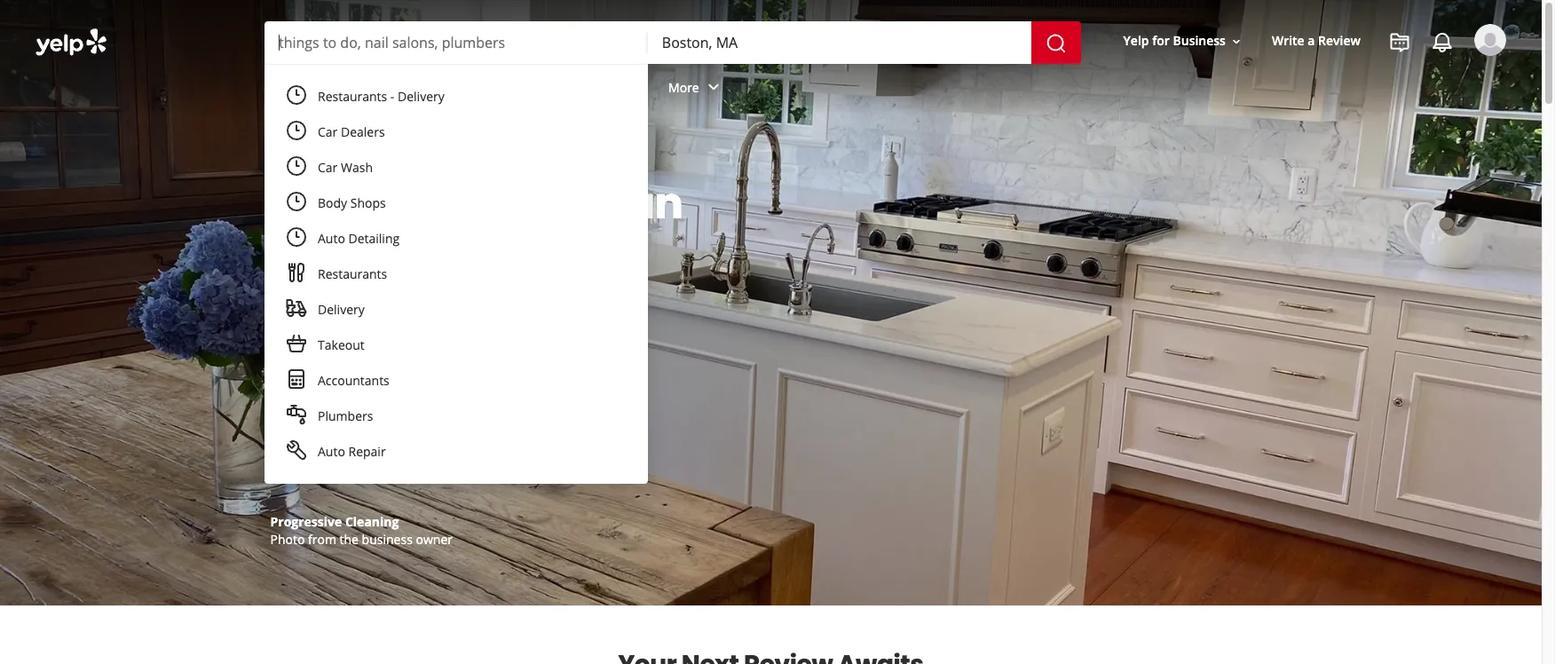 Task type: vqa. For each thing, say whether or not it's contained in the screenshot.
middle Device
no



Task type: locate. For each thing, give the bounding box(es) containing it.
plumbers link
[[275, 399, 637, 434]]

the
[[464, 174, 535, 233], [340, 531, 359, 548], [340, 531, 359, 548]]

restaurants left 24 chevron down v2 image
[[276, 79, 346, 96]]

plumbers
[[318, 407, 373, 424]]

dial up the comfort
[[306, 174, 717, 233]]

body shops link
[[275, 186, 637, 221]]

0 vertical spatial 24 clock v2 image
[[286, 120, 307, 142]]

restaurants down auto detailing
[[318, 265, 387, 282]]

wash
[[341, 159, 373, 176]]

1 vertical spatial delivery
[[318, 301, 365, 318]]

1 24 clock v2 image from the top
[[286, 85, 307, 106]]

24 delivery v2 image
[[286, 298, 307, 319]]

clean
[[563, 174, 683, 233]]

accountants link
[[275, 363, 637, 399]]

delivery link
[[275, 292, 637, 328]]

a right of
[[525, 174, 554, 233]]

brad k. image
[[1475, 24, 1506, 56]]

photo
[[270, 531, 305, 548], [270, 531, 305, 548]]

car for car dealers
[[318, 123, 338, 140]]

auto repair
[[318, 443, 386, 460]]

accountants
[[318, 372, 390, 389]]

restaurants link
[[262, 64, 385, 115], [275, 257, 637, 292]]

review
[[1318, 32, 1361, 49]]

24 clock v2 image left car wash
[[286, 156, 307, 177]]

of
[[475, 174, 517, 233]]

repair
[[348, 443, 386, 460]]

business
[[362, 531, 413, 548], [362, 531, 413, 548]]

none field near
[[662, 33, 1017, 52]]

auto down body at top
[[318, 230, 345, 247]]

restaurants link up cleaner
[[275, 257, 637, 292]]

0 horizontal spatial delivery
[[318, 301, 365, 318]]

delivery
[[398, 88, 445, 105], [318, 301, 365, 318]]

from inside progressive cleaning photo from the business owner
[[308, 531, 336, 548]]

restaurants - delivery link
[[275, 79, 637, 115]]

  text field
[[279, 33, 634, 52]]

restaurants
[[276, 79, 346, 96], [318, 88, 387, 105], [318, 265, 387, 282]]

16 chevron down v2 image
[[1229, 34, 1244, 49]]

car dealers link
[[275, 115, 637, 150]]

2 vertical spatial 24 clock v2 image
[[286, 227, 307, 248]]

0 vertical spatial select slide image
[[269, 172, 278, 252]]

business categories element
[[262, 64, 1506, 115]]

yelp
[[1123, 32, 1149, 49]]

car wash
[[318, 159, 373, 176]]

takeout link
[[275, 328, 637, 363]]

-
[[390, 88, 394, 105]]

business inside progressive cleaning photo from the business owner
[[362, 531, 413, 548]]

owner
[[416, 531, 453, 548], [416, 531, 453, 548]]

2 24 clock v2 image from the top
[[286, 191, 307, 213]]

1 horizontal spatial delivery
[[398, 88, 445, 105]]

home right -
[[399, 79, 434, 96]]

car for car wash
[[318, 159, 338, 176]]

1 car from the top
[[318, 123, 338, 140]]

24 clock v2 image for auto
[[286, 227, 307, 248]]

hvac
[[363, 261, 403, 281]]

24 clock v2 image left body at top
[[286, 191, 307, 213]]

progressive
[[270, 513, 342, 530]]

Near text field
[[662, 33, 1017, 52]]

body shops
[[318, 194, 386, 211]]

0 horizontal spatial a
[[525, 174, 554, 233]]

1 vertical spatial 24 clock v2 image
[[286, 156, 307, 177]]

home for home services
[[399, 79, 434, 96]]

select slide image
[[269, 172, 278, 252], [269, 260, 278, 340]]

home services link
[[385, 64, 523, 115]]

24 clock v2 image inside auto detailing link
[[286, 227, 307, 248]]

more link
[[654, 64, 738, 115]]

24 clock v2 image for car
[[286, 156, 307, 177]]

photo inside progressive cleaning photo from the business owner
[[270, 531, 305, 548]]

restaurants link up car dealers
[[262, 64, 385, 115]]

24 clock v2 image left car dealers
[[286, 120, 307, 142]]

a right write
[[1308, 32, 1315, 49]]

cleaner
[[408, 311, 461, 331]]

24 accountants v2 image
[[286, 369, 307, 390]]

1 24 clock v2 image from the top
[[286, 120, 307, 142]]

1 select slide image from the top
[[269, 172, 278, 252]]

0 vertical spatial a
[[1308, 32, 1315, 49]]

delivery inside 'link'
[[318, 301, 365, 318]]

None field
[[279, 33, 634, 52], [662, 33, 1017, 52], [279, 33, 634, 52]]

1 vertical spatial car
[[318, 159, 338, 176]]

24 clock v2 image
[[286, 120, 307, 142], [286, 191, 307, 213]]

select slide image left body at top
[[269, 172, 278, 252]]

Find text field
[[279, 33, 634, 52]]

a
[[1308, 32, 1315, 49], [525, 174, 554, 233]]

1 vertical spatial auto
[[318, 443, 345, 460]]

1 vertical spatial a
[[525, 174, 554, 233]]

0 vertical spatial auto
[[318, 230, 345, 247]]

24 clock v2 image inside body shops link
[[286, 191, 307, 213]]

24 clock v2 image inside 'car wash' link
[[286, 156, 307, 177]]

delivery right -
[[398, 88, 445, 105]]

auto
[[318, 230, 345, 247], [318, 443, 345, 460]]

car left dealers
[[318, 123, 338, 140]]

1 vertical spatial home
[[363, 311, 405, 331]]

24 chevron down v2 image
[[703, 77, 724, 98]]

1 vertical spatial 24 clock v2 image
[[286, 191, 307, 213]]

owner inside progressive cleaning photo from the business owner
[[416, 531, 453, 548]]

owner inside onestop pro plumbing, heating, cooling & electric photo from the business owner
[[416, 531, 453, 548]]

explore banner section banner
[[0, 0, 1542, 605]]

dealers
[[341, 123, 385, 140]]

0 vertical spatial delivery
[[398, 88, 445, 105]]

1 vertical spatial select slide image
[[269, 260, 278, 340]]

car left wash
[[318, 159, 338, 176]]

2 auto from the top
[[318, 443, 345, 460]]

24 food v2 image
[[286, 262, 307, 284]]

cleaning
[[345, 513, 399, 530]]

24 clock v2 image
[[286, 85, 307, 106], [286, 156, 307, 177], [286, 227, 307, 248]]

home right 24 search v2 image
[[363, 311, 405, 331]]

auto repair link
[[275, 434, 637, 470]]

24 clock v2 image left 24 chevron down v2 image
[[286, 85, 307, 106]]

24 clock v2 image inside car dealers link
[[286, 120, 307, 142]]

select slide image left "24 delivery v2" image on the top of page
[[269, 260, 278, 340]]

restaurants up car dealers
[[318, 88, 387, 105]]

2 24 clock v2 image from the top
[[286, 156, 307, 177]]

delivery up takeout
[[318, 301, 365, 318]]

0 vertical spatial 24 clock v2 image
[[286, 85, 307, 106]]

3 24 clock v2 image from the top
[[286, 227, 307, 248]]

more
[[668, 79, 699, 96]]

hvac link
[[306, 250, 431, 293]]

2 car from the top
[[318, 159, 338, 176]]

0 vertical spatial home
[[399, 79, 434, 96]]

auto right 24 auto repair v2 image
[[318, 443, 345, 460]]

user actions element
[[1109, 22, 1531, 131]]

24 clock v2 image inside restaurants - delivery link
[[286, 85, 307, 106]]

onestop pro plumbing, heating, cooling & electric photo from the business owner
[[270, 513, 580, 548]]

1 auto from the top
[[318, 230, 345, 247]]

home
[[399, 79, 434, 96], [363, 311, 405, 331]]

0 vertical spatial car
[[318, 123, 338, 140]]

None search field
[[0, 0, 1542, 512], [265, 21, 1084, 64], [0, 0, 1542, 512], [265, 21, 1084, 64]]

from
[[308, 531, 336, 548], [308, 531, 336, 548]]

home inside business categories element
[[399, 79, 434, 96]]

car
[[318, 123, 338, 140], [318, 159, 338, 176]]

24 clock v2 image up 24 food v2 icon
[[286, 227, 307, 248]]



Task type: describe. For each thing, give the bounding box(es) containing it.
home
[[306, 224, 432, 283]]

heating,
[[417, 513, 469, 530]]

notifications image
[[1432, 32, 1453, 53]]

1 horizontal spatial a
[[1308, 32, 1315, 49]]

1 vertical spatial restaurants link
[[275, 257, 637, 292]]

a inside the gift of a clean home
[[525, 174, 554, 233]]

the gift of a clean home
[[306, 174, 683, 283]]

plumbing,
[[351, 513, 414, 530]]

24 search v2 image
[[334, 261, 356, 282]]

detailing
[[348, 230, 400, 247]]

yelp for business
[[1123, 32, 1226, 49]]

business inside onestop pro plumbing, heating, cooling & electric photo from the business owner
[[362, 531, 413, 548]]

&
[[522, 513, 531, 530]]

restaurants - delivery
[[318, 88, 445, 105]]

comfort
[[544, 174, 717, 233]]

write a review link
[[1265, 25, 1368, 57]]

24 clock v2 image for body
[[286, 191, 307, 213]]

24 chevron down v2 image
[[349, 77, 370, 98]]

up
[[398, 174, 455, 233]]

body
[[318, 194, 347, 211]]

home cleaner
[[363, 311, 461, 331]]

24 shopping v2 image
[[286, 333, 307, 355]]

onestop
[[270, 513, 324, 530]]

electric
[[534, 513, 580, 530]]

pro
[[327, 513, 348, 530]]

home cleaner link
[[306, 300, 489, 343]]

auto for auto repair
[[318, 443, 345, 460]]

for
[[1152, 32, 1170, 49]]

24 clock v2 image for car
[[286, 120, 307, 142]]

photo inside onestop pro plumbing, heating, cooling & electric photo from the business owner
[[270, 531, 305, 548]]

write
[[1272, 32, 1305, 49]]

from inside onestop pro plumbing, heating, cooling & electric photo from the business owner
[[308, 531, 336, 548]]

the inside onestop pro plumbing, heating, cooling & electric photo from the business owner
[[340, 531, 359, 548]]

0 vertical spatial restaurants link
[[262, 64, 385, 115]]

auto for auto detailing
[[318, 230, 345, 247]]

2 select slide image from the top
[[269, 260, 278, 340]]

takeout
[[318, 336, 365, 353]]

onestop pro plumbing, heating, cooling & electric link
[[270, 513, 580, 530]]

search image
[[1045, 32, 1067, 54]]

24 search v2 image
[[334, 311, 356, 332]]

the
[[306, 174, 385, 233]]

yelp for business button
[[1116, 25, 1251, 57]]

24 auto repair v2 image
[[286, 440, 307, 461]]

home for home cleaner
[[363, 311, 405, 331]]

car dealers
[[318, 123, 385, 140]]

progressive cleaning link
[[270, 513, 399, 530]]

auto detailing link
[[275, 221, 637, 257]]

gift
[[394, 174, 466, 233]]

24 clock v2 image for restaurants
[[286, 85, 307, 106]]

projects image
[[1389, 32, 1411, 53]]

write a review
[[1272, 32, 1361, 49]]

home services
[[399, 79, 484, 96]]

restaurants inside business categories element
[[276, 79, 346, 96]]

shops
[[350, 194, 386, 211]]

cooling
[[472, 513, 518, 530]]

the inside progressive cleaning photo from the business owner
[[340, 531, 359, 548]]

car wash link
[[275, 150, 637, 186]]

dial
[[306, 174, 389, 233]]

services
[[437, 79, 484, 96]]

24 plumbers v2 image
[[286, 404, 307, 426]]

business
[[1173, 32, 1226, 49]]

auto detailing
[[318, 230, 400, 247]]

progressive cleaning photo from the business owner
[[270, 513, 453, 548]]



